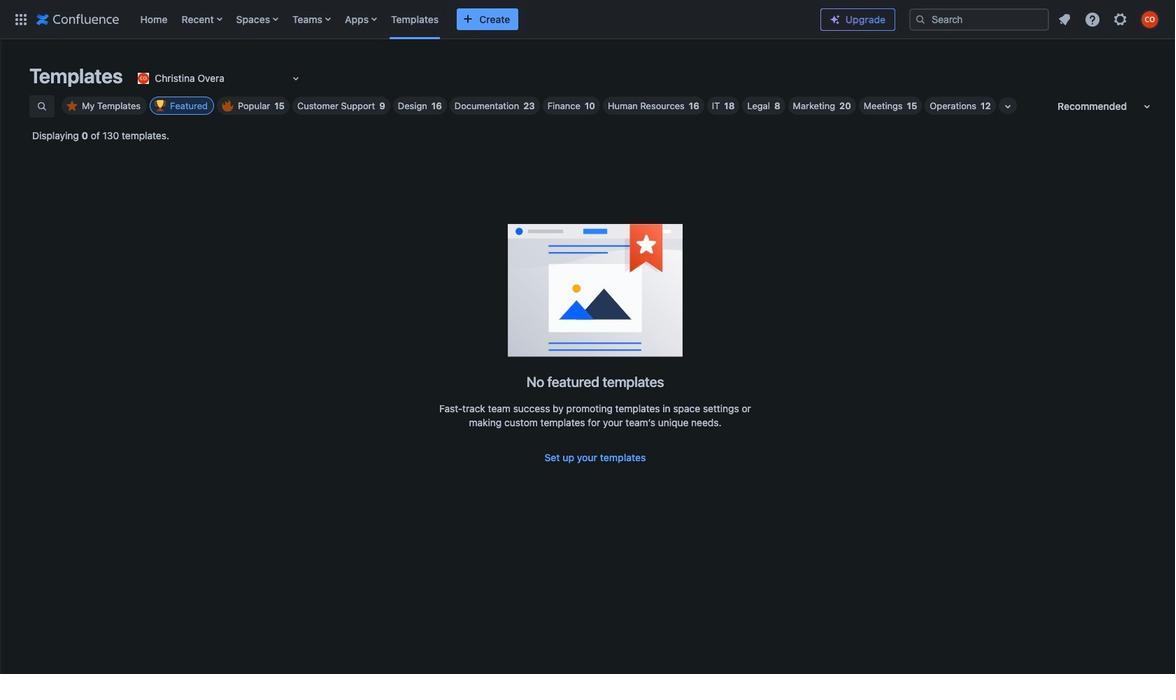 Task type: locate. For each thing, give the bounding box(es) containing it.
None text field
[[135, 71, 138, 85]]

banner
[[0, 0, 1176, 42]]

confluence image
[[36, 11, 119, 28], [36, 11, 119, 28]]

Search field
[[910, 8, 1050, 30]]

notification icon image
[[1057, 11, 1074, 28]]

more categories image
[[1000, 98, 1017, 115]]

help icon image
[[1085, 11, 1102, 28]]

list
[[133, 0, 810, 39], [1053, 7, 1167, 32]]

1 horizontal spatial list
[[1053, 7, 1167, 32]]

0 horizontal spatial list
[[133, 0, 810, 39]]

None search field
[[910, 8, 1050, 30]]

list for appswitcher icon
[[133, 0, 810, 39]]



Task type: vqa. For each thing, say whether or not it's contained in the screenshot.
the leftmost list
yes



Task type: describe. For each thing, give the bounding box(es) containing it.
open image
[[288, 70, 305, 87]]

open search bar image
[[36, 101, 48, 112]]

global element
[[8, 0, 810, 39]]

settings icon image
[[1113, 11, 1130, 28]]

premium image
[[830, 14, 841, 25]]

list for 'premium' icon
[[1053, 7, 1167, 32]]

appswitcher icon image
[[13, 11, 29, 28]]

search image
[[916, 14, 927, 25]]



